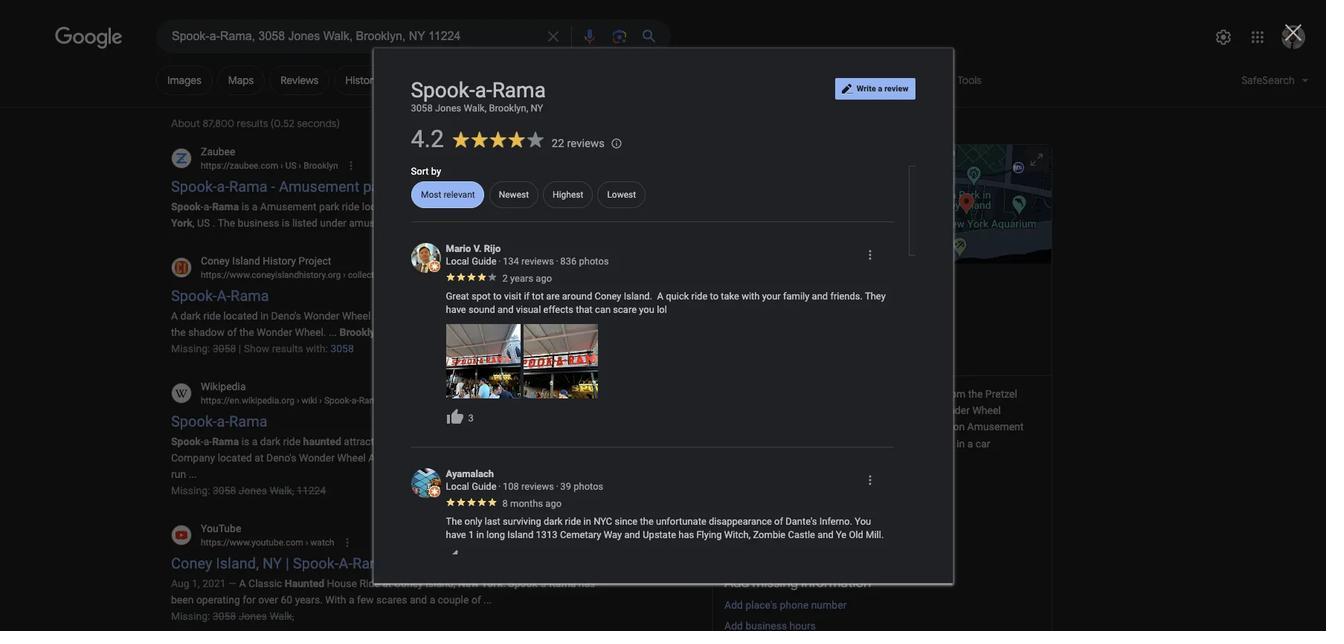 Task type: describe. For each thing, give the bounding box(es) containing it.
scares
[[376, 594, 407, 606]]

4.2
[[411, 125, 444, 153]]

opened
[[761, 438, 795, 450]]

rama inside wikipedia https://en.wikipedia.org › wiki › spook-a-rama
[[359, 395, 382, 406]]

reviews for 836
[[522, 256, 554, 267]]

show
[[244, 343, 269, 354]]

ayamalach image
[[411, 468, 441, 498]]

dark inside spook-a-rama is a dark ride haunted attraction from the pretzel amusement ride company located at deno's wonder wheel amusement park on coney island and run by million amusement corp. it opened in 1955. the rider is pulled around in a car resembling an old wooden barrel.
[[813, 388, 834, 400]]

2 vertical spatial spook
[[508, 577, 538, 589]]

1 vertical spatial us
[[197, 217, 210, 229]]

rama inside spook-a-rama 3058 jones walk, brooklyn, ny
[[492, 78, 546, 102]]

search by image image
[[611, 28, 629, 45]]

visual
[[516, 304, 541, 315]]

2 vertical spatial brooklyn
[[340, 326, 381, 338]]

has inside the only last surviving dark ride in nyc since the unfortunate disappearance of dante's inferno. you have 1 in long island 1313 cemetary way and upstate has flying witch, zombie castle and ye old mill.
[[679, 529, 694, 541]]

a for a dark ride located in deno's wonder wheel park, near jones walk
[[171, 310, 178, 322]]

v.
[[474, 243, 482, 254]]

flying
[[697, 529, 722, 541]]

coney up scares
[[394, 577, 423, 589]]

from inside spook-a-rama is a dark ride haunted attraction from the pretzel amusement ride company located at deno's wonder wheel amusement park on coney island and run by million amusement corp. it opened in 1955. the rider is pulled around in a car resembling an old wooden barrel.
[[944, 388, 966, 400]]

a- inside spook-a-rama 3058 jones walk, brooklyn, ny
[[475, 78, 492, 102]]

aug 1, 2021 —
[[171, 577, 239, 589]]

836
[[560, 256, 577, 267]]

jones down 'most relevant'
[[436, 201, 465, 212]]

by inside spook-a-rama is a dark ride haunted attraction from the pretzel amusement ride company located at deno's wonder wheel amusement park on coney island and run by million amusement corp. it opened in 1955. the rider is pulled around in a car resembling an old wooden barrel.
[[921, 421, 931, 433]]

located down spook-a-rama
[[223, 310, 258, 322]]

wonder inside attraction from the pretzel amusement ride company located at deno's wonder wheel amusement park on coney island and run ...
[[299, 452, 335, 464]]

missing: 3058 ‎ jones ‎ walk, ‎ 11224
[[171, 485, 326, 497]]

aug
[[171, 577, 189, 589]]

1 horizontal spatial history
[[346, 74, 379, 87]]

tot
[[532, 291, 544, 302]]

is down https://en.wikipedia.org
[[242, 435, 249, 447]]

park inside spook-a-rama is a dark ride haunted attraction from the pretzel amusement ride company located at deno's wonder wheel amusement park on coney island and run by million amusement corp. it opened in 1955. the rider is pulled around in a car resembling an old wooden barrel.
[[783, 421, 804, 433]]

friends.
[[830, 291, 863, 302]]

around inside great spot to visit if tot are around coney island.  a quick ride to take with your family and friends. they have sound and visual effects that can scare you lol
[[562, 291, 592, 302]]

dante's
[[786, 516, 817, 527]]

and right the family
[[812, 291, 828, 302]]

· left 134
[[498, 256, 501, 267]]

map of spook-a-rama image
[[883, 145, 1052, 264]]

more info element
[[611, 137, 623, 149]]

a left "couple"
[[430, 594, 435, 606]]

1 horizontal spatial park
[[363, 177, 392, 195]]

134
[[503, 256, 519, 267]]

a- inside wikipedia https://en.wikipedia.org › wiki › spook-a-rama
[[352, 395, 359, 406]]

0 vertical spatial a-
[[217, 287, 231, 304]]

spook-a-rama
[[171, 287, 269, 304]]

is up business
[[242, 201, 249, 212]]

Most relevant radio
[[411, 181, 484, 208]]

brooklyn ,
[[340, 326, 386, 338]]

› left "collection" on the left top of page
[[343, 270, 346, 280]]

pretzel inside attraction from the pretzel amusement ride company located at deno's wonder wheel amusement park on coney island and run ...
[[433, 435, 465, 447]]

in up the missing: 3058 ‎| show results with: 3058
[[260, 310, 269, 322]]

lowest
[[607, 189, 636, 200]]

guide for ayamalach
[[472, 481, 497, 492]]

1 to from the left
[[493, 291, 502, 302]]

run
[[903, 421, 918, 433]]

ride up , us . the business is listed under amusement park ride category.
[[342, 201, 360, 212]]

wheel inside spook-a-rama is a dark ride haunted attraction from the pretzel amusement ride company located at deno's wonder wheel amusement park on coney island and run by million amusement corp. it opened in 1955. the rider is pulled around in a car resembling an old wooden barrel.
[[973, 405, 1001, 417]]

add missing information add place's phone number
[[725, 575, 871, 612]]

is right rider
[[881, 438, 889, 450]]

of inside the only last surviving dark ride in nyc since the unfortunate disappearance of dante's inferno. you have 1 in long island 1313 cemetary way and upstate has flying witch, zombie castle and ye old mill.
[[774, 516, 783, 527]]

missing: 3058 ‎| show results with: 3058
[[171, 343, 354, 354]]

spook-a-rama, 3058 jones walk, brooklyn, ny 11224 from en.wikipedia.org image
[[588, 379, 656, 448]]

listed
[[292, 217, 318, 229]]

dark down '› wiki › spook-a-rama' text field
[[260, 435, 281, 447]]

· left 108
[[498, 481, 501, 492]]

shadow
[[188, 326, 225, 338]]

‎ up the youtube https://www.youtube.com › watch
[[297, 485, 297, 497]]

1 vertical spatial brooklyn,
[[432, 177, 493, 195]]

pretzel inside spook-a-rama is a dark ride haunted attraction from the pretzel amusement ride company located at deno's wonder wheel amusement park on coney island and run by million amusement corp. it opened in 1955. the rider is pulled around in a car resembling an old wooden barrel.
[[986, 388, 1018, 400]]

‎ up "youtube"
[[239, 485, 239, 497]]

22
[[552, 137, 564, 150]]

in up cemetary
[[584, 516, 591, 527]]

videos
[[406, 74, 438, 87]]

› US › Brooklyn text field
[[278, 161, 338, 171]]

1 horizontal spatial a-
[[339, 554, 353, 572]]

is left listed
[[282, 217, 290, 229]]

by inside reviews "dialog"
[[431, 166, 441, 177]]

scare
[[613, 304, 637, 315]]

2 vertical spatial new
[[458, 577, 479, 589]]

images
[[167, 74, 201, 87]]

collection
[[348, 270, 387, 280]]

visit
[[504, 291, 522, 302]]

coney island, ny | spook-a-rama
[[171, 554, 391, 572]]

22 reviews
[[552, 137, 605, 150]]

jones inside spook-a-rama 3058 jones walk, brooklyn, ny
[[435, 102, 461, 114]]

is up opened
[[795, 388, 802, 400]]

1313
[[536, 529, 558, 541]]

, left business
[[192, 217, 195, 229]]

1 horizontal spatial rated 4.2 out of 5, image
[[743, 334, 793, 343]]

› left spo...
[[389, 270, 391, 280]]

your
[[762, 291, 781, 302]]

ride up shadow
[[203, 310, 221, 322]]

shopping link
[[454, 65, 520, 95]]

in right 1
[[476, 529, 484, 541]]

located inside spook-a-rama is a dark ride haunted attraction from the pretzel amusement ride company located at deno's wonder wheel amusement park on coney island and run by million amusement corp. it opened in 1955. the rider is pulled around in a car resembling an old wooden barrel.
[[853, 405, 887, 417]]

a up 1955.
[[805, 388, 811, 400]]

ride inside the only last surviving dark ride in nyc since the unfortunate disappearance of dante's inferno. you have 1 in long island 1313 cemetary way and upstate has flying witch, zombie castle and ye old mill.
[[565, 516, 581, 527]]

0 horizontal spatial rated 4.2 out of 5, image
[[452, 131, 544, 148]]

2021
[[202, 577, 226, 589]]

› down "seconds)"
[[299, 161, 301, 171]]

ago for 2 years ago
[[536, 273, 552, 284]]

3058 down "..."
[[331, 343, 354, 354]]

, down "park,"
[[381, 326, 383, 338]]

1 vertical spatial results
[[272, 343, 303, 354]]

local for local guide · 108 reviews · 39 photos
[[446, 481, 469, 492]]

walk, for spook-a-rama 3058 jones walk, brooklyn, ny
[[464, 102, 487, 114]]

inferno.
[[820, 516, 853, 527]]

york inside new york
[[171, 217, 192, 229]]

none text field '› wiki › spook-a-rama'
[[201, 394, 382, 407]]

park right flying
[[725, 519, 746, 531]]

coney up 1,
[[171, 554, 212, 572]]

park right the mill. on the bottom of the page
[[913, 519, 934, 531]]

for
[[243, 594, 256, 606]]

company inside spook-a-rama is a dark ride haunted attraction from the pretzel amusement ride company located at deno's wonder wheel amusement park on coney island and run by million amusement corp. it opened in 1955. the rider is pulled around in a car resembling an old wooden barrel.
[[806, 405, 850, 417]]

3058 down operating
[[213, 610, 236, 622]]

› right https://zaubee.com
[[281, 161, 283, 171]]

- down '1313'
[[538, 577, 541, 589]]

spook-a-rama - amusement park ride - brooklyn, new york
[[171, 177, 559, 195]]

0 vertical spatial the
[[218, 217, 235, 229]]

1 add from the top
[[725, 575, 749, 592]]

sort
[[411, 166, 429, 177]]

and down visit
[[498, 304, 514, 315]]

resembling
[[725, 454, 776, 466]]

months
[[510, 498, 543, 509]]

write a review button
[[835, 78, 915, 99]]

1 vertical spatial walk
[[453, 310, 476, 322]]

and down since
[[624, 529, 640, 541]]

info@coneyislandhistory ...
[[437, 326, 562, 338]]

photos inside see photos button
[[843, 246, 875, 258]]

› left wiki
[[297, 395, 299, 406]]

pulled
[[891, 438, 919, 450]]

wooden
[[809, 454, 846, 466]]

ride down sort
[[396, 177, 421, 195]]

million
[[934, 421, 965, 433]]

navigation containing images
[[0, 65, 1326, 107]]

and inside spook-a-rama is a dark ride haunted attraction from the pretzel amusement ride company located at deno's wonder wheel amusement park on coney island and run by million amusement corp. it opened in 1955. the rider is pulled around in a car resembling an old wooden barrel.
[[883, 421, 901, 433]]

only
[[465, 516, 482, 527]]

the inside spook-a-rama is a dark ride haunted attraction from the pretzel amusement ride company located at deno's wonder wheel amusement park on coney island and run by million amusement corp. it opened in 1955. the rider is pulled around in a car resembling an old wooden barrel.
[[837, 438, 855, 450]]

a down https://en.wikipedia.org
[[252, 435, 258, 447]]

0 horizontal spatial haunted
[[303, 435, 341, 447]]

haunted inside spook-a-rama is a dark ride haunted attraction from the pretzel amusement ride company located at deno's wonder wheel amusement park on coney island and run by million amusement corp. it opened in 1955. the rider is pulled around in a car resembling an old wooden barrel.
[[856, 388, 894, 400]]

around inside spook-a-rama is a dark ride haunted attraction from the pretzel amusement ride company located at deno's wonder wheel amusement park on coney island and run by million amusement corp. it opened in 1955. the rider is pulled around in a car resembling an old wooden barrel.
[[922, 438, 954, 450]]

2 photos image from the left
[[523, 324, 598, 398]]

1 vertical spatial brooklyn
[[495, 201, 536, 212]]

- down › us › brooklyn text box
[[271, 177, 275, 195]]

brooklyn, inside spook-a-rama 3058 jones walk, brooklyn, ny
[[489, 102, 528, 114]]

0 vertical spatial reviews
[[567, 137, 605, 150]]

guide for mario v. rijo
[[472, 256, 497, 267]]

· left 39
[[556, 481, 559, 492]]

coney down barrel.
[[838, 476, 867, 488]]

3058 up "youtube"
[[213, 485, 236, 497]]

ago for 8 months ago
[[546, 498, 562, 509]]

the up info@coneyislandhistory ... in the left bottom of the page
[[493, 310, 507, 322]]

over
[[258, 594, 278, 606]]

https://www.coneyislandhistory.org
[[201, 270, 341, 280]]

wheel inside attraction from the pretzel amusement ride company located at deno's wonder wheel amusement park on coney island and run ...
[[337, 452, 366, 464]]

spook-a-rama is a dark ride haunted attraction from the pretzel amusement ride company located at deno's wonder wheel amusement park on coney island and run by million amusement corp. it opened in 1955. the rider is pulled around in a car resembling an old wooden barrel.
[[725, 388, 1024, 466]]

missing: for missing: 3058 ‎ jones ‎ walk, ‎ 11224
[[171, 485, 210, 497]]

rated 5.0 out of 5, image
[[446, 499, 498, 507]]

and left ye
[[818, 529, 834, 541]]

—
[[228, 577, 237, 589]]

3058 left ‎|
[[213, 343, 236, 354]]

deno's inside attraction from the pretzel amusement ride company located at deno's wonder wheel amusement park on coney island and run ...
[[266, 452, 296, 464]]

nyc
[[594, 516, 612, 527]]

and inside attraction from the pretzel amusement ride company located at deno's wonder wheel amusement park on coney island and run ...
[[527, 452, 544, 464]]

a up business
[[252, 201, 258, 212]]

in up old
[[798, 438, 806, 450]]

under
[[320, 217, 346, 229]]

3 button
[[446, 408, 478, 426]]

- down wikipedia
[[201, 435, 204, 447]]

0 vertical spatial walk
[[468, 201, 490, 212]]

at inside attraction from the pretzel amusement ride company located at deno's wonder wheel amusement park on coney island and run ...
[[255, 452, 264, 464]]

local guide · 108 reviews · 39 photos
[[446, 481, 604, 492]]

missing: 3058 ‎ jones ‎ walk,
[[171, 610, 294, 622]]

rated 4.0 out of 5, image
[[446, 273, 497, 282]]

jones right near
[[422, 310, 450, 322]]

most
[[421, 189, 441, 200]]

rider
[[857, 438, 878, 450]]

last
[[485, 516, 501, 527]]

dark inside the only last surviving dark ride in nyc since the unfortunate disappearance of dante's inferno. you have 1 in long island 1313 cemetary way and upstate has flying witch, zombie castle and ye old mill.
[[544, 516, 563, 527]]

history inside 'coney island history project https://www.coneyislandhistory.org › collection › spo...'
[[263, 255, 296, 267]]

1 horizontal spatial at
[[382, 577, 392, 589]]

are
[[546, 291, 560, 302]]

way
[[604, 529, 622, 541]]

0 horizontal spatial spook-a-rama
[[171, 412, 267, 430]]

1 vertical spatial park
[[319, 201, 339, 212]]

› watch text field
[[303, 538, 335, 548]]

see photos
[[823, 246, 875, 258]]

a classic haunted house ride at coney island, new york . spook -a- rama
[[239, 577, 576, 589]]

coney inside attraction from the pretzel amusement ride company located at deno's wonder wheel amusement park on coney island and run ...
[[465, 452, 494, 464]]

· left 836 on the top of the page
[[556, 256, 559, 267]]

about 87,800 results (0.52 seconds)
[[171, 117, 342, 130]]

with
[[325, 594, 346, 606]]

2 vertical spatial park
[[407, 217, 427, 229]]

mill.
[[866, 529, 884, 541]]

the inside the only last surviving dark ride in nyc since the unfortunate disappearance of dante's inferno. you have 1 in long island 1313 cemetary way and upstate has flying witch, zombie castle and ye old mill.
[[446, 516, 462, 527]]

spook- inside spook-a-rama is a dark ride haunted attraction from the pretzel amusement ride company located at deno's wonder wheel amusement park on coney island and run by million amusement corp. it opened in 1955. the rider is pulled around in a car resembling an old wooden barrel.
[[725, 388, 757, 400]]

spook for spook -a- rama is a amusement park ride located in 3058 jones walk , brooklyn ,
[[171, 201, 201, 212]]

spot
[[472, 291, 491, 302]]

Highest radio
[[543, 181, 593, 208]]

a left car
[[968, 438, 973, 450]]

effects
[[543, 304, 573, 315]]

photos for they
[[579, 256, 609, 267]]

in down wooden on the right of page
[[827, 476, 836, 488]]

from inside attraction from the pretzel amusement ride company located at deno's wonder wheel amusement park on coney island and run ...
[[391, 435, 413, 447]]

‎ left the 11224
[[270, 485, 270, 497]]

(0.52
[[271, 117, 295, 130]]

quick
[[666, 291, 689, 302]]

located up amusement
[[362, 201, 396, 212]]

highest
[[552, 189, 583, 200]]

spook- inside spook-a-rama 3058 jones walk, brooklyn, ny
[[411, 78, 475, 102]]

a dark ride located in deno's wonder wheel park, near jones walk
[[171, 310, 476, 322]]

take
[[721, 291, 739, 302]]

› right wiki
[[319, 395, 322, 406]]

, up category. at the left of the page
[[490, 201, 492, 212]]

in up amusement
[[399, 201, 407, 212]]

island down barrel.
[[870, 476, 898, 488]]

the up ‎|
[[239, 326, 254, 338]]

deno's up wheel.
[[271, 310, 301, 322]]

1
[[469, 529, 474, 541]]

2 vertical spatial york
[[481, 577, 503, 589]]

attraction from the pretzel amusement ride company located at deno's wonder wheel amusement park on coney island and run ...
[[171, 435, 547, 480]]

old
[[849, 529, 864, 541]]

photos for island
[[574, 481, 604, 492]]

- down the sort by
[[424, 177, 429, 195]]

the inside spook-a-rama is a dark ride haunted attraction from the pretzel amusement ride company located at deno's wonder wheel amusement park on coney island and run by million amusement corp. it opened in 1955. the rider is pulled around in a car resembling an old wooden barrel.
[[968, 388, 983, 400]]

island inside attraction from the pretzel amusement ride company located at deno's wonder wheel amusement park on coney island and run ...
[[497, 452, 525, 464]]

haunted
[[285, 577, 324, 589]]

it
[[752, 438, 758, 450]]

house
[[327, 577, 357, 589]]

cemetary
[[560, 529, 601, 541]]

1 vertical spatial ny
[[263, 554, 282, 572]]

0 horizontal spatial island,
[[216, 554, 259, 572]]

barrel.
[[849, 454, 878, 466]]

sort by
[[411, 166, 441, 177]]

2 horizontal spatial .
[[503, 577, 506, 589]]

at inside spook-a-rama is a dark ride haunted attraction from the pretzel amusement ride company located at deno's wonder wheel amusement park on coney island and run by million amusement corp. it opened in 1955. the rider is pulled around in a car resembling an old wooden barrel.
[[890, 405, 899, 417]]

...
[[329, 326, 337, 338]]

maps
[[228, 74, 254, 87]]

108
[[503, 481, 519, 492]]

› inside the youtube https://www.youtube.com › watch
[[306, 538, 308, 548]]

ride down '› wiki › spook-a-rama' text field
[[283, 435, 301, 447]]

write
[[857, 84, 876, 93]]



Task type: locate. For each thing, give the bounding box(es) containing it.
have inside great spot to visit if tot are around coney island.  a quick ride to take with your family and friends. they have sound and visual effects that can scare you lol
[[446, 304, 466, 315]]

most relevant
[[421, 189, 475, 200]]

rama inside spook-a-rama is a dark ride haunted attraction from the pretzel amusement ride company located at deno's wonder wheel amusement park on coney island and run by million amusement corp. it opened in 1955. the rider is pulled around in a car resembling an old wooden barrel.
[[765, 388, 792, 400]]

add up place's
[[725, 575, 749, 592]]

since
[[615, 516, 638, 527]]

0 vertical spatial pretzel
[[986, 388, 1018, 400]]

walk, down 60
[[270, 610, 294, 622]]

2 horizontal spatial new
[[541, 201, 562, 212]]

dark up shadow
[[180, 310, 201, 322]]

reviews for 39
[[522, 481, 554, 492]]

0 horizontal spatial on
[[451, 452, 463, 464]]

0 vertical spatial ago
[[536, 273, 552, 284]]

1 vertical spatial island,
[[426, 577, 456, 589]]

coney inside spook-a-rama is a dark ride haunted attraction from the pretzel amusement ride company located at deno's wonder wheel amusement park on coney island and run by million amusement corp. it opened in 1955. the rider is pulled around in a car resembling an old wooden barrel.
[[821, 421, 850, 433]]

1 vertical spatial .
[[432, 326, 435, 338]]

- down https://zaubee.com
[[201, 201, 204, 212]]

years
[[510, 273, 533, 284]]

company
[[806, 405, 850, 417], [171, 452, 215, 464]]

island up https://www.coneyislandhistory.org
[[232, 255, 260, 267]]

in down are
[[548, 310, 557, 322]]

0 vertical spatial at
[[890, 405, 899, 417]]

local down mario
[[446, 256, 469, 267]]

island.
[[624, 291, 652, 302]]

coney up 1955.
[[821, 421, 850, 433]]

around
[[562, 291, 592, 302], [922, 438, 954, 450]]

1 horizontal spatial brooklyn
[[340, 326, 381, 338]]

great
[[446, 291, 469, 302]]

ride inside spook-a-rama is a dark ride haunted attraction from the pretzel amusement ride company located at deno's wonder wheel amusement park on coney island and run by million amusement corp. it opened in 1955. the rider is pulled around in a car resembling an old wooden barrel.
[[783, 405, 804, 417]]

coney inside 'coney island history project https://www.coneyislandhistory.org › collection › spo...'
[[201, 255, 230, 267]]

guide down ayamalach
[[472, 481, 497, 492]]

the left business
[[218, 217, 235, 229]]

local for local guide · 134 reviews · 836 photos
[[446, 256, 469, 267]]

a right —
[[239, 577, 246, 589]]

located up rider
[[853, 405, 887, 417]]

ride
[[396, 177, 421, 195], [342, 201, 360, 212], [430, 217, 447, 229], [691, 291, 708, 302], [203, 310, 221, 322], [836, 388, 854, 400], [283, 435, 301, 447], [565, 516, 581, 527]]

39
[[560, 481, 571, 492]]

a for a classic haunted house ride at coney island, new york . spook -a- rama
[[239, 577, 246, 589]]

none text field for spook-a-rama
[[201, 394, 382, 407]]

spook for spook -a- rama is a dark ride haunted
[[171, 435, 201, 447]]

1 horizontal spatial new
[[496, 177, 526, 195]]

0 vertical spatial missing:
[[171, 343, 210, 354]]

us inside zaubee https://zaubee.com › us › brooklyn
[[285, 161, 297, 171]]

2 none text field from the top
[[201, 536, 335, 549]]

of
[[227, 326, 237, 338], [774, 516, 783, 527]]

wonder inside spook-a-rama is a dark ride haunted attraction from the pretzel amusement ride company located at deno's wonder wheel amusement park on coney island and run by million amusement corp. it opened in 1955. the rider is pulled around in a car resembling an old wooden barrel.
[[934, 405, 970, 417]]

1955.
[[809, 438, 835, 450]]

brooklyn inside zaubee https://zaubee.com › us › brooklyn
[[304, 161, 338, 171]]

rated 4.2 out of 5, image down spook-a-rama 3058 jones walk, brooklyn, ny at top
[[452, 131, 544, 148]]

island down surviving
[[508, 529, 534, 541]]

long
[[487, 529, 505, 541]]

ride up cemetary
[[565, 516, 581, 527]]

new york
[[171, 201, 562, 229]]

the left shadow
[[171, 326, 186, 338]]

1 horizontal spatial results
[[272, 343, 303, 354]]

ride inside attraction from the pretzel amusement ride company located at deno's wonder wheel amusement park on coney island and run ...
[[526, 435, 547, 447]]

located
[[362, 201, 396, 212], [223, 310, 258, 322], [853, 405, 887, 417], [218, 452, 252, 464]]

0 horizontal spatial to
[[493, 291, 502, 302]]

0 vertical spatial none text field
[[201, 268, 415, 282]]

1 photos image from the left
[[446, 324, 520, 398]]

1 vertical spatial around
[[922, 438, 954, 450]]

attraction inside attraction from the pretzel amusement ride company located at deno's wonder wheel amusement park on coney island and run ...
[[344, 435, 388, 447]]

on inside attraction from the pretzel amusement ride company located at deno's wonder wheel amusement park on coney island and run ...
[[451, 452, 463, 464]]

walk, for missing: 3058 ‎ jones ‎ walk,
[[270, 610, 294, 622]]

3
[[468, 413, 474, 424]]

2 vertical spatial at
[[382, 577, 392, 589]]

0 vertical spatial add
[[725, 575, 749, 592]]

by
[[431, 166, 441, 177], [921, 421, 931, 433]]

coney up ayamalach link in the bottom left of the page
[[465, 452, 494, 464]]

from
[[944, 388, 966, 400], [391, 435, 413, 447]]

spook- inside wikipedia https://en.wikipedia.org › wiki › spook-a-rama
[[324, 395, 352, 406]]

add reviews element
[[281, 74, 319, 87]]

a- inside spook-a-rama is a dark ride haunted attraction from the pretzel amusement ride company located at deno's wonder wheel amusement park on coney island and run by million amusement corp. it opened in 1955. the rider is pulled around in a car resembling an old wooden barrel.
[[757, 388, 765, 400]]

island up 108
[[497, 452, 525, 464]]

none text field containing https://www.coneyislandhistory.org
[[201, 268, 415, 282]]

ride up wooden on the right of page
[[836, 388, 854, 400]]

island inside the only last surviving dark ride in nyc since the unfortunate disappearance of dante's inferno. you have 1 in long island 1313 cemetary way and upstate has flying witch, zombie castle and ye old mill.
[[508, 529, 534, 541]]

1 horizontal spatial a
[[239, 577, 246, 589]]

2 vertical spatial a
[[239, 577, 246, 589]]

none text field for rama
[[201, 159, 338, 173]]

0 vertical spatial a
[[657, 291, 664, 302]]

1 vertical spatial haunted
[[303, 435, 341, 447]]

› collection › spo... text field
[[341, 270, 415, 280]]

unfortunate
[[656, 516, 707, 527]]

spook-a-rama, 3058 jones walk, brooklyn, ny 11224 from www.coneyislandhistory.org image
[[588, 253, 656, 322]]

1 vertical spatial by
[[921, 421, 931, 433]]

0 horizontal spatial new
[[458, 577, 479, 589]]

0 horizontal spatial company
[[171, 452, 215, 464]]

navigation
[[0, 65, 1326, 107]]

0 horizontal spatial around
[[562, 291, 592, 302]]

of ...
[[472, 594, 492, 606]]

walk, left the 11224
[[270, 485, 294, 497]]

1 guide from the top
[[472, 256, 497, 267]]

a-
[[217, 287, 231, 304], [339, 554, 353, 572]]

1 none text field from the top
[[201, 268, 415, 282]]

none text field for ny
[[201, 536, 335, 549]]

none text field › watch
[[201, 536, 335, 549]]

luna park in coney island link
[[779, 476, 898, 488]]

2 add from the top
[[725, 600, 743, 612]]

island inside 'coney island history project https://www.coneyislandhistory.org › collection › spo...'
[[232, 255, 260, 267]]

and
[[812, 291, 828, 302], [498, 304, 514, 315], [883, 421, 901, 433], [527, 452, 544, 464], [624, 529, 640, 541], [818, 529, 834, 541], [410, 594, 427, 606]]

coney up spook-a-rama
[[201, 255, 230, 267]]

park inside attraction from the pretzel amusement ride company located at deno's wonder wheel amusement park on coney island and run ...
[[427, 452, 448, 464]]

history up https://www.coneyislandhistory.org
[[263, 255, 296, 267]]

information
[[801, 575, 871, 592]]

reviews dialog
[[0, 0, 1326, 632]]

0 horizontal spatial photos image
[[446, 324, 520, 398]]

1 vertical spatial none text field
[[201, 536, 335, 549]]

local
[[446, 256, 469, 267], [446, 481, 469, 492]]

3 missing: from the top
[[171, 610, 210, 622]]

disappearance
[[709, 516, 772, 527]]

amusement
[[349, 217, 404, 229]]

in inside on the bowery, in the shadow of the wonder wheel. ...
[[548, 310, 557, 322]]

1 vertical spatial has
[[579, 577, 595, 589]]

results left (0.52
[[237, 117, 268, 130]]

attraction inside spook-a-rama is a dark ride haunted attraction from the pretzel amusement ride company located at deno's wonder wheel amusement park on coney island and run by million amusement corp. it opened in 1955. the rider is pulled around in a car resembling an old wooden barrel.
[[897, 388, 941, 400]]

› wiki › Spook-a-Rama text field
[[295, 395, 382, 406]]

at up scares
[[382, 577, 392, 589]]

haunted down wiki
[[303, 435, 341, 447]]

ayamalach
[[446, 468, 494, 480]]

reviews up 8 months ago
[[522, 481, 554, 492]]

castle
[[788, 529, 815, 541]]

on up 1955.
[[807, 421, 819, 433]]

2 horizontal spatial park
[[407, 217, 427, 229]]

1 vertical spatial on
[[807, 421, 819, 433]]

1 vertical spatial local
[[446, 481, 469, 492]]

0 vertical spatial on
[[478, 310, 490, 322]]

0 vertical spatial history
[[346, 74, 379, 87]]

dark up 1955.
[[813, 388, 834, 400]]

the up the ayamalach image
[[416, 435, 430, 447]]

1 vertical spatial history
[[263, 255, 296, 267]]

2 horizontal spatial on
[[807, 421, 819, 433]]

1 none text field from the top
[[201, 159, 338, 173]]

‎
[[239, 485, 239, 497], [270, 485, 270, 497], [297, 485, 297, 497], [239, 610, 239, 622], [270, 610, 270, 622]]

2 horizontal spatial the
[[837, 438, 855, 450]]

around down million
[[922, 438, 954, 450]]

1 vertical spatial spook-a-rama
[[171, 412, 267, 430]]

results down wheel.
[[272, 343, 303, 354]]

1 horizontal spatial company
[[806, 405, 850, 417]]

have down great
[[446, 304, 466, 315]]

0 vertical spatial york
[[530, 177, 559, 195]]

youtube
[[201, 523, 241, 535]]

3058 down the most
[[410, 201, 434, 212]]

deno's inside spook-a-rama is a dark ride haunted attraction from the pretzel amusement ride company located at deno's wonder wheel amusement park on coney island and run by million amusement corp. it opened in 1955. the rider is pulled around in a car resembling an old wooden barrel.
[[902, 405, 932, 417]]

ride right quick
[[691, 291, 708, 302]]

1 vertical spatial attraction
[[344, 435, 388, 447]]

news link
[[525, 65, 573, 95]]

located down spook -a- rama is a dark ride haunted
[[218, 452, 252, 464]]

2 to from the left
[[710, 291, 719, 302]]

dark
[[180, 310, 201, 322], [813, 388, 834, 400], [260, 435, 281, 447], [544, 516, 563, 527]]

0 vertical spatial ny
[[531, 102, 543, 114]]

rated 4.2 out of 5, image down your
[[743, 334, 793, 343]]

,
[[490, 201, 492, 212], [536, 201, 538, 212], [192, 217, 195, 229], [381, 326, 383, 338]]

search by voice image
[[581, 28, 599, 45]]

park up the ayamalach image
[[427, 452, 448, 464]]

dark up '1313'
[[544, 516, 563, 527]]

you
[[639, 304, 655, 315]]

0 vertical spatial walk,
[[464, 102, 487, 114]]

1 horizontal spatial of
[[774, 516, 783, 527]]

google image
[[55, 27, 123, 49]]

more info image
[[611, 137, 623, 149]]

0 vertical spatial island,
[[216, 554, 259, 572]]

number
[[811, 600, 847, 612]]

2 horizontal spatial a
[[657, 291, 664, 302]]

surviving
[[503, 516, 541, 527]]

1 horizontal spatial us
[[285, 161, 297, 171]]

park up opened
[[783, 421, 804, 433]]

1 horizontal spatial attraction
[[897, 388, 941, 400]]

ride inside great spot to visit if tot are around coney island.  a quick ride to take with your family and friends. they have sound and visual effects that can scare you lol
[[691, 291, 708, 302]]

‎ down operating
[[239, 610, 239, 622]]

1 vertical spatial spook
[[171, 435, 201, 447]]

local down ayamalach link in the bottom left of the page
[[446, 481, 469, 492]]

the left rider
[[837, 438, 855, 450]]

Newest radio
[[489, 181, 538, 208]]

old
[[793, 454, 807, 466]]

an
[[779, 454, 790, 466]]

2 horizontal spatial york
[[530, 177, 559, 195]]

0 horizontal spatial .
[[213, 217, 215, 229]]

none text field containing https://en.wikipedia.org
[[201, 394, 382, 407]]

0 horizontal spatial a
[[171, 310, 178, 322]]

wonder
[[304, 310, 340, 322], [257, 326, 292, 338], [934, 405, 970, 417], [299, 452, 335, 464], [784, 519, 820, 531]]

park up spook -a- rama is a amusement park ride located in 3058 jones walk , brooklyn ,
[[363, 177, 392, 195]]

pretzel down 3 button
[[433, 435, 465, 447]]

0 vertical spatial us
[[285, 161, 297, 171]]

1 have from the top
[[446, 304, 466, 315]]

pretzel up car
[[986, 388, 1018, 400]]

they
[[865, 291, 886, 302]]

of inside on the bowery, in the shadow of the wonder wheel. ...
[[227, 326, 237, 338]]

the inside the only last surviving dark ride in nyc since the unfortunate disappearance of dante's inferno. you have 1 in long island 1313 cemetary way and upstate has flying witch, zombie castle and ye old mill.
[[640, 516, 654, 527]]

0 horizontal spatial at
[[255, 452, 264, 464]]

None text field
[[201, 268, 415, 282], [201, 394, 382, 407]]

, left "highest" "option" at top left
[[536, 201, 538, 212]]

ride down the most
[[430, 217, 447, 229]]

1 horizontal spatial ride
[[526, 435, 547, 447]]

spook-a-rama down wikipedia
[[171, 412, 267, 430]]

ny inside spook-a-rama 3058 jones walk, brooklyn, ny
[[531, 102, 543, 114]]

1 horizontal spatial york
[[481, 577, 503, 589]]

ye
[[836, 529, 847, 541]]

1 local from the top
[[446, 256, 469, 267]]

2 vertical spatial missing:
[[171, 610, 210, 622]]

zaubee
[[201, 146, 235, 158]]

Lowest radio
[[597, 181, 645, 208]]

2 have from the top
[[446, 529, 466, 541]]

lol
[[657, 304, 667, 315]]

spook-a-rama, 3058 jones walk, brooklyn, ny 11224 from zaubee.com image
[[588, 144, 656, 213]]

guide
[[472, 256, 497, 267], [472, 481, 497, 492]]

0 horizontal spatial york
[[171, 217, 192, 229]]

0 vertical spatial none text field
[[201, 159, 338, 173]]

with
[[742, 291, 760, 302]]

jones up 4.2
[[435, 102, 461, 114]]

a right write
[[878, 84, 883, 93]]

deno's up the run
[[902, 405, 932, 417]]

sound
[[469, 304, 495, 315]]

0 vertical spatial attraction
[[897, 388, 941, 400]]

and up local guide · 108 reviews · 39 photos
[[527, 452, 544, 464]]

business
[[238, 217, 279, 229]]

1 horizontal spatial spook-a-rama
[[725, 273, 866, 300]]

2 missing: from the top
[[171, 485, 210, 497]]

ayamalach link
[[446, 468, 494, 480]]

photos right 39
[[574, 481, 604, 492]]

missing:
[[171, 343, 210, 354], [171, 485, 210, 497], [171, 610, 210, 622]]

1 vertical spatial none text field
[[201, 394, 382, 407]]

have left 1
[[446, 529, 466, 541]]

brooklyn down "seconds)"
[[304, 161, 338, 171]]

by right sort
[[431, 166, 441, 177]]

upstate
[[643, 529, 676, 541]]

photos image
[[446, 324, 520, 398], [523, 324, 598, 398]]

has inside has been operating for over 60 years. with a few scares and a couple of ...
[[579, 577, 595, 589]]

2 horizontal spatial at
[[890, 405, 899, 417]]

in down million
[[957, 438, 965, 450]]

on the bowery, in the shadow of the wonder wheel. ...
[[171, 310, 557, 338]]

3058 inside spook-a-rama 3058 jones walk, brooklyn, ny
[[411, 102, 433, 114]]

have inside the only last surviving dark ride in nyc since the unfortunate disappearance of dante's inferno. you have 1 in long island 1313 cemetary way and upstate has flying witch, zombie castle and ye old mill.
[[446, 529, 466, 541]]

0 vertical spatial .
[[213, 217, 215, 229]]

2 none text field from the top
[[201, 394, 382, 407]]

0 vertical spatial haunted
[[856, 388, 894, 400]]

located inside attraction from the pretzel amusement ride company located at deno's wonder wheel amusement park on coney island and run ...
[[218, 452, 252, 464]]

2 vertical spatial walk,
[[270, 610, 294, 622]]

none text field containing https://zaubee.com
[[201, 159, 338, 173]]

rijo
[[484, 243, 501, 254]]

0 horizontal spatial the
[[218, 217, 235, 229]]

a- up the house
[[339, 554, 353, 572]]

add history element
[[346, 74, 379, 87]]

a up lol
[[657, 291, 664, 302]]

missing: down shadow
[[171, 343, 210, 354]]

island inside spook-a-rama is a dark ride haunted attraction from the pretzel amusement ride company located at deno's wonder wheel amusement park on coney island and run by million amusement corp. it opened in 1955. the rider is pulled around in a car resembling an old wooden barrel.
[[853, 421, 881, 433]]

on down the spot at the top of page
[[478, 310, 490, 322]]

deno's right :
[[752, 519, 782, 531]]

0 vertical spatial new
[[496, 177, 526, 195]]

the left only at left bottom
[[446, 516, 462, 527]]

witch,
[[724, 529, 751, 541]]

jones up the youtube https://www.youtube.com › watch
[[239, 485, 267, 497]]

about
[[171, 117, 200, 130]]

reviews
[[281, 74, 319, 87]]

a
[[657, 291, 664, 302], [171, 310, 178, 322], [239, 577, 246, 589]]

0 vertical spatial local
[[446, 256, 469, 267]]

on inside spook-a-rama is a dark ride haunted attraction from the pretzel amusement ride company located at deno's wonder wheel amusement park on coney island and run by million amusement corp. it opened in 1955. the rider is pulled around in a car resembling an old wooden barrel.
[[807, 421, 819, 433]]

› left watch
[[306, 538, 308, 548]]

coney inside great spot to visit if tot are around coney island.  a quick ride to take with your family and friends. they have sound and visual effects that can scare you lol
[[595, 291, 621, 302]]

write a review
[[857, 84, 909, 93]]

0 horizontal spatial us
[[197, 217, 210, 229]]

wheel
[[342, 310, 371, 322], [973, 405, 1001, 417], [337, 452, 366, 464], [823, 519, 851, 531]]

3058 link
[[331, 343, 354, 354]]

None text field
[[201, 159, 338, 173], [201, 536, 335, 549]]

brooklyn up 3058 link
[[340, 326, 381, 338]]

walk, for missing: 3058 ‎ jones ‎ walk, ‎ 11224
[[270, 485, 294, 497]]

mario v. rijo image
[[411, 243, 441, 273]]

:
[[746, 519, 749, 531]]

1 horizontal spatial .
[[432, 326, 435, 338]]

1 vertical spatial at
[[255, 452, 264, 464]]

on inside on the bowery, in the shadow of the wonder wheel. ...
[[478, 310, 490, 322]]

a down spook-a-rama
[[171, 310, 178, 322]]

mario v. rijo link
[[446, 243, 501, 254]]

·
[[498, 256, 501, 267], [556, 256, 559, 267], [498, 481, 501, 492], [556, 481, 559, 492]]

1 horizontal spatial haunted
[[856, 388, 894, 400]]

2 vertical spatial on
[[451, 452, 463, 464]]

2 guide from the top
[[472, 481, 497, 492]]

1 vertical spatial from
[[391, 435, 413, 447]]

to left take
[[710, 291, 719, 302]]

park right luna
[[804, 476, 825, 488]]

company inside attraction from the pretzel amusement ride company located at deno's wonder wheel amusement park on coney island and run ...
[[171, 452, 215, 464]]

walk, inside spook-a-rama 3058 jones walk, brooklyn, ny
[[464, 102, 487, 114]]

near
[[399, 310, 419, 322]]

1 vertical spatial walk,
[[270, 485, 294, 497]]

results
[[237, 117, 268, 130], [272, 343, 303, 354]]

attraction up the run
[[897, 388, 941, 400]]

1 horizontal spatial island,
[[426, 577, 456, 589]]

news
[[536, 74, 562, 87]]

review
[[885, 84, 909, 93]]

‎ down over
[[270, 610, 270, 622]]

brooklyn, down shopping link
[[489, 102, 528, 114]]

luna park in coney island
[[779, 476, 898, 488]]

at down spook -a- rama is a dark ride haunted
[[255, 452, 264, 464]]

to left visit
[[493, 291, 502, 302]]

project
[[299, 255, 331, 267]]

0 vertical spatial results
[[237, 117, 268, 130]]

spo...
[[394, 270, 415, 280]]

1 missing: from the top
[[171, 343, 210, 354]]

missing: for missing: 3058 ‎ jones ‎ walk,
[[171, 610, 210, 622]]

images link
[[156, 65, 213, 95]]

1 horizontal spatial on
[[478, 310, 490, 322]]

a inside button
[[878, 84, 883, 93]]

rated 4.2 out of 5, image
[[452, 131, 544, 148], [743, 334, 793, 343]]

0 vertical spatial by
[[431, 166, 441, 177]]

2 local from the top
[[446, 481, 469, 492]]

none text field › us › brooklyn
[[201, 159, 338, 173]]

and inside has been operating for over 60 years. with a few scares and a couple of ...
[[410, 594, 427, 606]]

a left few
[[349, 594, 354, 606]]

1 vertical spatial a
[[171, 310, 178, 322]]

jones down for
[[239, 610, 267, 622]]

the
[[218, 217, 235, 229], [837, 438, 855, 450], [446, 516, 462, 527]]

none text field for spook-a-rama
[[201, 268, 415, 282]]

add
[[725, 575, 749, 592], [725, 600, 743, 612]]

0 vertical spatial brooklyn
[[304, 161, 338, 171]]

2 vertical spatial ride
[[360, 577, 380, 589]]

park,
[[373, 310, 396, 322]]

new inside new york
[[541, 201, 562, 212]]

none text field containing https://www.youtube.com
[[201, 536, 335, 549]]

wiki
[[302, 395, 317, 406]]

ride up local guide · 108 reviews · 39 photos
[[526, 435, 547, 447]]

and left the run
[[883, 421, 901, 433]]

1 vertical spatial of
[[774, 516, 783, 527]]

wonder inside on the bowery, in the shadow of the wonder wheel. ...
[[257, 326, 292, 338]]

island,
[[216, 554, 259, 572], [426, 577, 456, 589]]

0 horizontal spatial by
[[431, 166, 441, 177]]

1 vertical spatial york
[[171, 217, 192, 229]]

none text field › collection › spo...
[[201, 268, 415, 282]]

2 vertical spatial the
[[446, 516, 462, 527]]

missing: down run ...
[[171, 485, 210, 497]]

0 horizontal spatial ny
[[263, 554, 282, 572]]

haunted
[[856, 388, 894, 400], [303, 435, 341, 447]]

photos image down sound
[[446, 324, 520, 398]]

ride
[[783, 405, 804, 417], [526, 435, 547, 447], [360, 577, 380, 589]]

1 horizontal spatial photos image
[[523, 324, 598, 398]]

walk down great
[[453, 310, 476, 322]]

local guide · 134 reviews · 836 photos
[[446, 256, 609, 267]]

None search field
[[0, 19, 671, 54]]

1 horizontal spatial has
[[679, 529, 694, 541]]

ride inside spook-a-rama is a dark ride haunted attraction from the pretzel amusement ride company located at deno's wonder wheel amusement park on coney island and run by million amusement corp. it opened in 1955. the rider is pulled around in a car resembling an old wooden barrel.
[[836, 388, 854, 400]]

the inside attraction from the pretzel amusement ride company located at deno's wonder wheel amusement park on coney island and run ...
[[416, 435, 430, 447]]

1 vertical spatial ago
[[546, 498, 562, 509]]

0 horizontal spatial results
[[237, 117, 268, 130]]

a inside great spot to visit if tot are around coney island.  a quick ride to take with your family and friends. they have sound and visual effects that can scare you lol
[[657, 291, 664, 302]]

the up the upstate
[[640, 516, 654, 527]]

car
[[976, 438, 991, 450]]

missing: for missing: 3058 ‎| show results with: 3058
[[171, 343, 210, 354]]

8
[[503, 498, 508, 509]]



Task type: vqa. For each thing, say whether or not it's contained in the screenshot.
2nd round trip from the bottom
no



